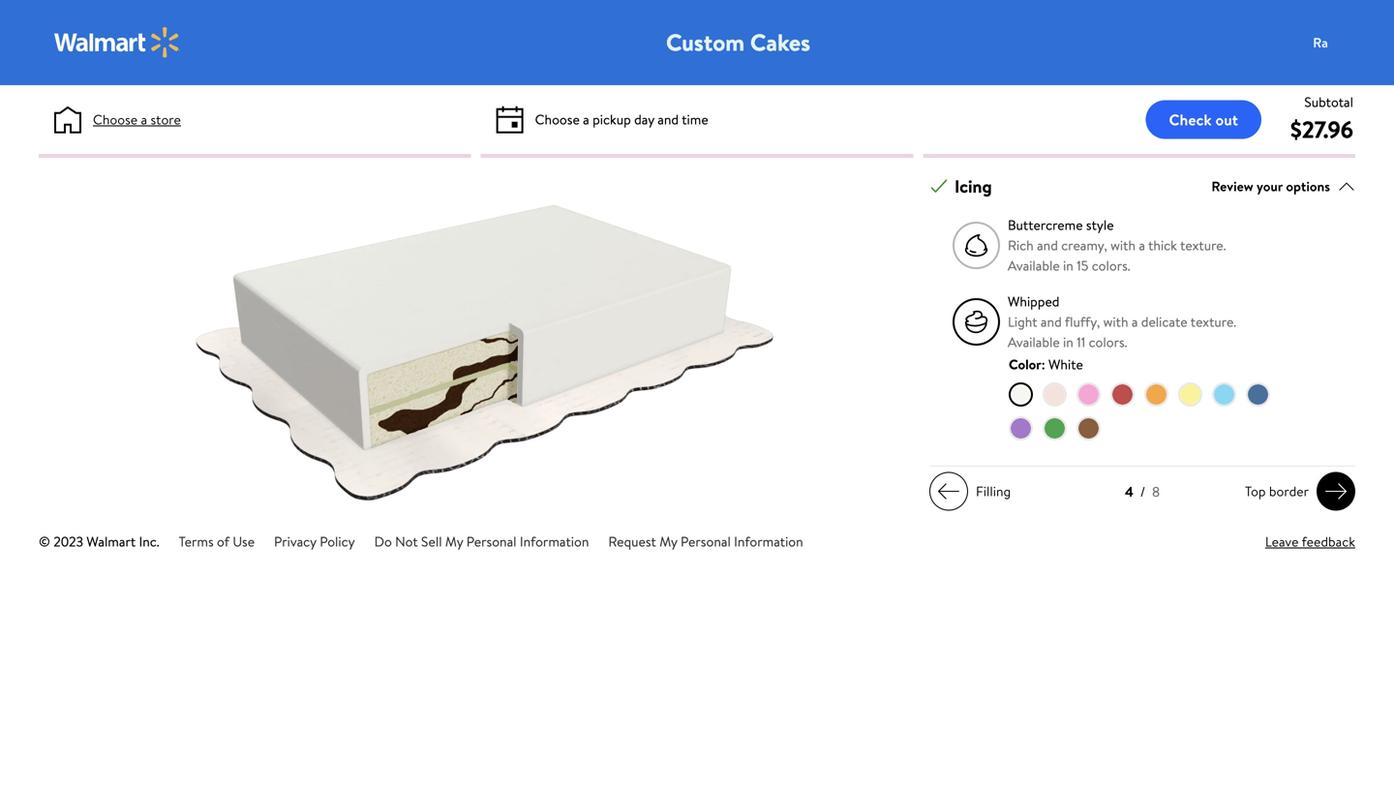 Task type: locate. For each thing, give the bounding box(es) containing it.
2 icon for continue arrow image from the left
[[1325, 480, 1348, 503]]

leave
[[1266, 532, 1299, 551]]

1 horizontal spatial information
[[734, 532, 804, 551]]

my
[[445, 532, 463, 551], [660, 532, 678, 551]]

a left 'thick'
[[1139, 236, 1146, 255]]

of
[[217, 532, 230, 551]]

with right the fluffy,
[[1104, 313, 1129, 331]]

1 available from the top
[[1008, 256, 1060, 275]]

not
[[395, 532, 418, 551]]

2 information from the left
[[734, 532, 804, 551]]

my right "sell"
[[445, 532, 463, 551]]

information
[[520, 532, 589, 551], [734, 532, 804, 551]]

2 vertical spatial and
[[1041, 313, 1062, 331]]

check out
[[1170, 109, 1239, 130]]

1 my from the left
[[445, 532, 463, 551]]

2 choose from the left
[[535, 110, 580, 129]]

in inside whipped light and fluffy, with a delicate texture. available in 11 colors.
[[1064, 333, 1074, 352]]

2023
[[53, 532, 83, 551]]

1 vertical spatial with
[[1104, 313, 1129, 331]]

8
[[1153, 482, 1160, 501]]

terms of use link
[[179, 532, 255, 551]]

choose inside 'link'
[[93, 110, 138, 129]]

buttercreme
[[1008, 216, 1083, 235]]

colors.
[[1092, 256, 1131, 275], [1089, 333, 1128, 352]]

colors. right 15
[[1092, 256, 1131, 275]]

in left 11
[[1064, 333, 1074, 352]]

with
[[1111, 236, 1136, 255], [1104, 313, 1129, 331]]

$27.96
[[1291, 113, 1354, 146]]

0 vertical spatial available
[[1008, 256, 1060, 275]]

0 vertical spatial and
[[658, 110, 679, 129]]

review your options element
[[1212, 176, 1331, 197]]

1 vertical spatial texture.
[[1191, 313, 1237, 331]]

a inside whipped light and fluffy, with a delicate texture. available in 11 colors.
[[1132, 313, 1138, 331]]

available down light
[[1008, 333, 1060, 352]]

1 horizontal spatial choose
[[535, 110, 580, 129]]

1 vertical spatial available
[[1008, 333, 1060, 352]]

top border link
[[1238, 472, 1356, 511]]

1 vertical spatial in
[[1064, 333, 1074, 352]]

custom cakes
[[666, 26, 811, 59]]

in inside 'buttercreme style rich and creamy, with a thick texture. available in 15 colors.'
[[1064, 256, 1074, 275]]

with inside whipped light and fluffy, with a delicate texture. available in 11 colors.
[[1104, 313, 1129, 331]]

icon for continue arrow image left filling
[[938, 480, 961, 503]]

review your options link
[[1212, 174, 1356, 200]]

1 vertical spatial and
[[1037, 236, 1059, 255]]

top
[[1246, 482, 1266, 501]]

filling link
[[930, 472, 1019, 511]]

1 in from the top
[[1064, 256, 1074, 275]]

my right the 'request'
[[660, 532, 678, 551]]

privacy
[[274, 532, 317, 551]]

4
[[1125, 482, 1134, 501]]

privacy policy link
[[274, 532, 355, 551]]

a left "delicate"
[[1132, 313, 1138, 331]]

choose a store link
[[93, 109, 181, 130]]

0 horizontal spatial my
[[445, 532, 463, 551]]

icon for continue arrow image
[[938, 480, 961, 503], [1325, 480, 1348, 503]]

0 horizontal spatial personal
[[467, 532, 517, 551]]

ra
[[1314, 33, 1329, 52]]

available
[[1008, 256, 1060, 275], [1008, 333, 1060, 352]]

0 vertical spatial with
[[1111, 236, 1136, 255]]

personal right the 'request'
[[681, 532, 731, 551]]

and
[[658, 110, 679, 129], [1037, 236, 1059, 255], [1041, 313, 1062, 331]]

choose for choose a store
[[93, 110, 138, 129]]

icon for continue arrow image inside filling link
[[938, 480, 961, 503]]

1 icon for continue arrow image from the left
[[938, 480, 961, 503]]

subtotal
[[1305, 92, 1354, 111]]

0 vertical spatial texture.
[[1181, 236, 1227, 255]]

style
[[1087, 216, 1114, 235]]

choose
[[93, 110, 138, 129], [535, 110, 580, 129]]

in left 15
[[1064, 256, 1074, 275]]

a left store
[[141, 110, 147, 129]]

and right day
[[658, 110, 679, 129]]

a left pickup
[[583, 110, 590, 129]]

cakes
[[751, 26, 811, 59]]

personal
[[467, 532, 517, 551], [681, 532, 731, 551]]

texture. right "delicate"
[[1191, 313, 1237, 331]]

choose left pickup
[[535, 110, 580, 129]]

whipped
[[1008, 292, 1060, 311]]

with down style
[[1111, 236, 1136, 255]]

back to walmart.com image
[[54, 27, 180, 58]]

and inside 'buttercreme style rich and creamy, with a thick texture. available in 15 colors.'
[[1037, 236, 1059, 255]]

1 vertical spatial colors.
[[1089, 333, 1128, 352]]

color : white
[[1009, 355, 1084, 374]]

review
[[1212, 177, 1254, 196]]

2 in from the top
[[1064, 333, 1074, 352]]

1 horizontal spatial my
[[660, 532, 678, 551]]

colors. inside whipped light and fluffy, with a delicate texture. available in 11 colors.
[[1089, 333, 1128, 352]]

0 horizontal spatial information
[[520, 532, 589, 551]]

icon for continue arrow image right border
[[1325, 480, 1348, 503]]

1 horizontal spatial personal
[[681, 532, 731, 551]]

request
[[609, 532, 657, 551]]

2 available from the top
[[1008, 333, 1060, 352]]

1 horizontal spatial icon for continue arrow image
[[1325, 480, 1348, 503]]

1 choose from the left
[[93, 110, 138, 129]]

do not sell my personal information
[[374, 532, 589, 551]]

colors. right 11
[[1089, 333, 1128, 352]]

leave feedback button
[[1266, 532, 1356, 552]]

0 vertical spatial colors.
[[1092, 256, 1131, 275]]

0 horizontal spatial icon for continue arrow image
[[938, 480, 961, 503]]

choose left store
[[93, 110, 138, 129]]

1 personal from the left
[[467, 532, 517, 551]]

check
[[1170, 109, 1212, 130]]

texture. right 'thick'
[[1181, 236, 1227, 255]]

choose a pickup day and time
[[535, 110, 709, 129]]

available inside 'buttercreme style rich and creamy, with a thick texture. available in 15 colors.'
[[1008, 256, 1060, 275]]

in
[[1064, 256, 1074, 275], [1064, 333, 1074, 352]]

4 / 8
[[1125, 482, 1160, 501]]

with inside 'buttercreme style rich and creamy, with a thick texture. available in 15 colors.'
[[1111, 236, 1136, 255]]

ra button
[[1302, 23, 1379, 62]]

your
[[1257, 177, 1283, 196]]

and down whipped
[[1041, 313, 1062, 331]]

personal right "sell"
[[467, 532, 517, 551]]

do not sell my personal information link
[[374, 532, 589, 551]]

terms of use
[[179, 532, 255, 551]]

2 personal from the left
[[681, 532, 731, 551]]

0 vertical spatial in
[[1064, 256, 1074, 275]]

light
[[1008, 313, 1038, 331]]

and down 'buttercreme' at the right of the page
[[1037, 236, 1059, 255]]

available down rich
[[1008, 256, 1060, 275]]

a
[[141, 110, 147, 129], [583, 110, 590, 129], [1139, 236, 1146, 255], [1132, 313, 1138, 331]]

0 horizontal spatial choose
[[93, 110, 138, 129]]

texture.
[[1181, 236, 1227, 255], [1191, 313, 1237, 331]]

request my personal information link
[[609, 532, 804, 551]]

top border
[[1246, 482, 1309, 501]]



Task type: vqa. For each thing, say whether or not it's contained in the screenshot.
Get $0.75 Walmart Cash
no



Task type: describe. For each thing, give the bounding box(es) containing it.
out
[[1216, 109, 1239, 130]]

fluffy,
[[1065, 313, 1101, 331]]

inc.
[[139, 532, 159, 551]]

use
[[233, 532, 255, 551]]

whipped light and fluffy, with a delicate texture. available in 11 colors.
[[1008, 292, 1237, 352]]

terms
[[179, 532, 214, 551]]

texture. inside 'buttercreme style rich and creamy, with a thick texture. available in 15 colors.'
[[1181, 236, 1227, 255]]

sell
[[421, 532, 442, 551]]

privacy policy
[[274, 532, 355, 551]]

walmart
[[87, 532, 136, 551]]

feedback
[[1302, 532, 1356, 551]]

day
[[635, 110, 655, 129]]

store
[[151, 110, 181, 129]]

colors. inside 'buttercreme style rich and creamy, with a thick texture. available in 15 colors.'
[[1092, 256, 1131, 275]]

©
[[39, 532, 50, 551]]

choose a store
[[93, 110, 181, 129]]

custom
[[666, 26, 745, 59]]

11
[[1077, 333, 1086, 352]]

a inside 'buttercreme style rich and creamy, with a thick texture. available in 15 colors.'
[[1139, 236, 1146, 255]]

request my personal information
[[609, 532, 804, 551]]

white
[[1049, 355, 1084, 374]]

ok image
[[931, 178, 948, 195]]

2 my from the left
[[660, 532, 678, 551]]

options
[[1287, 177, 1331, 196]]

1 information from the left
[[520, 532, 589, 551]]

buttercreme style rich and creamy, with a thick texture. available in 15 colors.
[[1008, 216, 1227, 275]]

choose for choose a pickup day and time
[[535, 110, 580, 129]]

leave feedback
[[1266, 532, 1356, 551]]

do
[[374, 532, 392, 551]]

delicate
[[1142, 313, 1188, 331]]

available inside whipped light and fluffy, with a delicate texture. available in 11 colors.
[[1008, 333, 1060, 352]]

check out button
[[1146, 100, 1262, 139]]

:
[[1042, 355, 1046, 374]]

color
[[1009, 355, 1042, 374]]

15
[[1077, 256, 1089, 275]]

thick
[[1149, 236, 1178, 255]]

icon for continue arrow image inside 'top border' link
[[1325, 480, 1348, 503]]

border
[[1270, 482, 1309, 501]]

© 2023 walmart inc.
[[39, 532, 159, 551]]

review your options
[[1212, 177, 1331, 196]]

texture. inside whipped light and fluffy, with a delicate texture. available in 11 colors.
[[1191, 313, 1237, 331]]

and inside whipped light and fluffy, with a delicate texture. available in 11 colors.
[[1041, 313, 1062, 331]]

time
[[682, 110, 709, 129]]

a inside 'link'
[[141, 110, 147, 129]]

subtotal $27.96
[[1291, 92, 1354, 146]]

up arrow image
[[1339, 178, 1356, 195]]

policy
[[320, 532, 355, 551]]

pickup
[[593, 110, 631, 129]]

rich
[[1008, 236, 1034, 255]]

icing
[[955, 174, 992, 199]]

/
[[1141, 482, 1146, 501]]

creamy,
[[1062, 236, 1108, 255]]

filling
[[976, 482, 1011, 501]]



